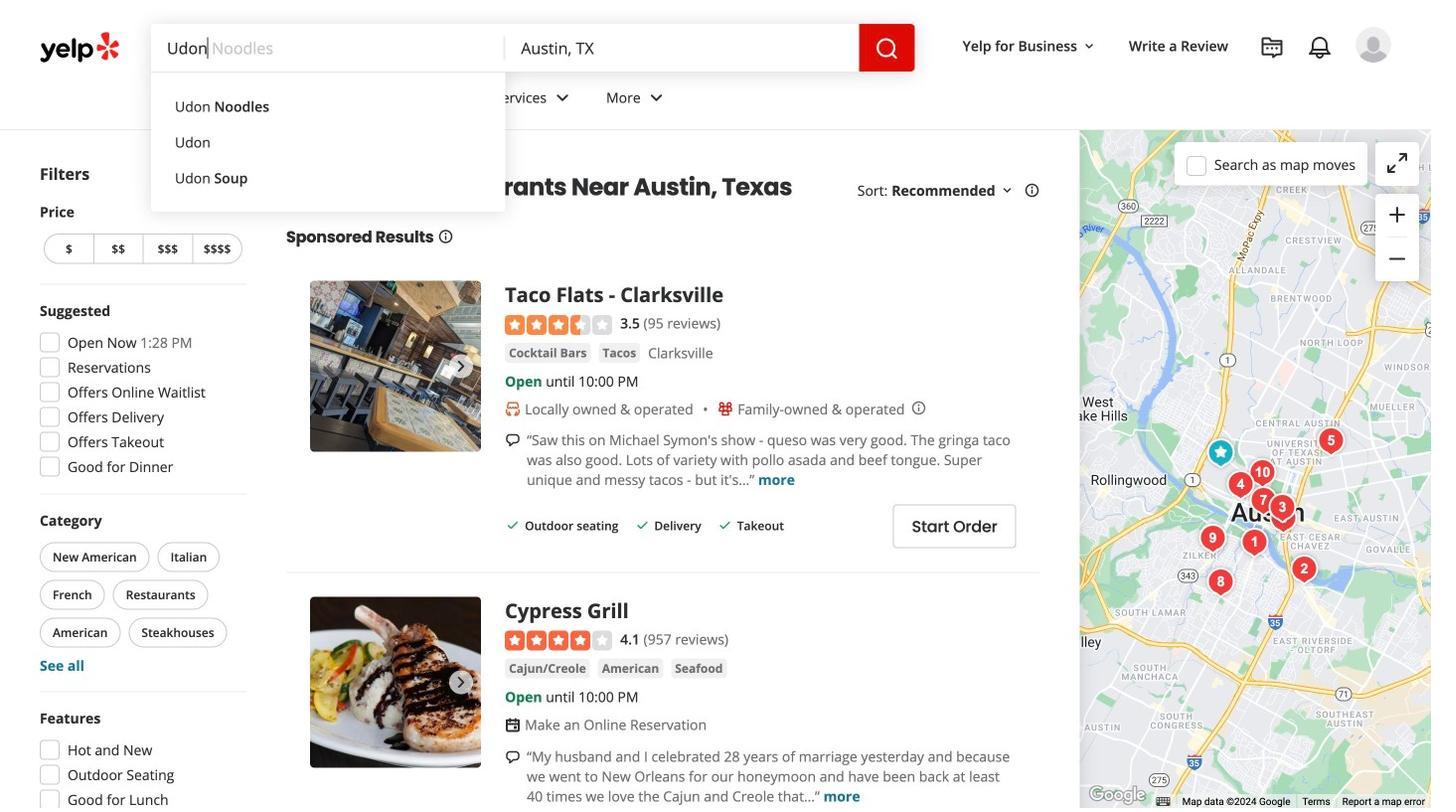 Task type: describe. For each thing, give the bounding box(es) containing it.
zoom out image
[[1386, 247, 1410, 271]]

red ash image
[[1244, 481, 1284, 521]]

4.1 star rating image
[[505, 631, 613, 651]]

business categories element
[[151, 72, 1392, 129]]

previous image for 3.5 star rating image on the left of page
[[318, 354, 342, 378]]

map region
[[1039, 0, 1432, 808]]

google image
[[1085, 783, 1151, 808]]

1 24 chevron down v2 image from the left
[[249, 86, 273, 110]]

slideshow element for 3.5 star rating image on the left of page
[[310, 281, 481, 452]]

16 chevron down v2 image
[[1082, 38, 1098, 54]]

search image
[[876, 37, 899, 61]]

24 chevron down v2 image
[[645, 86, 669, 110]]

things to do, nail salons, plumbers text field
[[151, 24, 505, 72]]

1 16 checkmark v2 image from the left
[[505, 517, 521, 533]]

moonshine patio bar & grill image
[[1263, 488, 1303, 528]]

next image for 4.1 star rating image
[[450, 671, 473, 694]]

previous image for 4.1 star rating image
[[318, 671, 342, 694]]

odd duck image
[[1193, 519, 1233, 559]]

anthem image
[[1264, 499, 1304, 539]]



Task type: locate. For each thing, give the bounding box(es) containing it.
slideshow element for 4.1 star rating image
[[310, 597, 481, 768]]

None field
[[151, 24, 505, 72], [505, 24, 860, 72], [151, 24, 505, 72]]

1 previous image from the top
[[318, 354, 342, 378]]

0 vertical spatial phoebe's diner image
[[1243, 453, 1283, 493]]

2 previous image from the top
[[318, 671, 342, 694]]

24 chevron down v2 image left 24 chevron down v2 image
[[551, 86, 575, 110]]

2 horizontal spatial 16 checkmark v2 image
[[718, 517, 734, 533]]

16 reservation v2 image
[[505, 717, 521, 733]]

  text field
[[151, 24, 505, 72]]

1 vertical spatial next image
[[450, 671, 473, 694]]

3.5 star rating image
[[505, 315, 613, 335]]

ruby a. image
[[1356, 27, 1392, 63]]

1 horizontal spatial 24 chevron down v2 image
[[551, 86, 575, 110]]

salty sow image
[[1312, 422, 1352, 461]]

user actions element
[[947, 25, 1420, 147]]

phoebe's diner image down odd duck icon
[[1201, 563, 1241, 603]]

notifications image
[[1309, 36, 1332, 60]]

3 16 checkmark v2 image from the left
[[718, 517, 734, 533]]

16 checkmark v2 image
[[505, 517, 521, 533], [635, 517, 651, 533], [718, 517, 734, 533]]

0 vertical spatial slideshow element
[[310, 281, 481, 452]]

1 horizontal spatial 16 checkmark v2 image
[[635, 517, 651, 533]]

None search field
[[151, 24, 915, 72]]

1 next image from the top
[[450, 354, 473, 378]]

expand map image
[[1386, 151, 1410, 175]]

info icon image
[[911, 400, 927, 416], [911, 400, 927, 416]]

16 family owned v2 image
[[718, 401, 734, 417]]

16 chevron down v2 image
[[1000, 183, 1016, 199]]

24 chevron down v2 image
[[249, 86, 273, 110], [551, 86, 575, 110]]

group
[[1376, 194, 1420, 281], [40, 202, 247, 268], [34, 301, 247, 483], [36, 511, 247, 676], [34, 708, 247, 808]]

slideshow element
[[310, 281, 481, 452], [310, 597, 481, 768]]

16 info v2 image
[[438, 229, 454, 244]]

next image
[[450, 354, 473, 378], [450, 671, 473, 694]]

0 vertical spatial previous image
[[318, 354, 342, 378]]

0 vertical spatial next image
[[450, 354, 473, 378]]

projects image
[[1261, 36, 1285, 60]]

2 24 chevron down v2 image from the left
[[551, 86, 575, 110]]

2 next image from the top
[[450, 671, 473, 694]]

none field address, neighborhood, city, state or zip
[[505, 24, 860, 72]]

1618 asian fusion image
[[1285, 550, 1325, 590]]

0 horizontal spatial 24 chevron down v2 image
[[249, 86, 273, 110]]

16 locally owned v2 image
[[505, 401, 521, 417]]

address, neighborhood, city, state or zip text field
[[505, 24, 860, 72]]

keyboard shortcuts image
[[1157, 798, 1171, 806]]

qi austin image
[[1221, 465, 1261, 505]]

1 vertical spatial previous image
[[318, 671, 342, 694]]

24 chevron down v2 image down things to do, nail salons, plumbers text field
[[249, 86, 273, 110]]

1 vertical spatial slideshow element
[[310, 597, 481, 768]]

previous image
[[318, 354, 342, 378], [318, 671, 342, 694]]

phoebe's diner image
[[1243, 453, 1283, 493], [1201, 563, 1241, 603]]

16 speech v2 image
[[505, 750, 521, 766]]

0 horizontal spatial phoebe's diner image
[[1201, 563, 1241, 603]]

1 slideshow element from the top
[[310, 281, 481, 452]]

0 horizontal spatial 16 checkmark v2 image
[[505, 517, 521, 533]]

next image for 3.5 star rating image on the left of page
[[450, 354, 473, 378]]

16 info v2 image
[[1025, 183, 1041, 199]]

zoom in image
[[1386, 203, 1410, 227]]

1 vertical spatial phoebe's diner image
[[1201, 563, 1241, 603]]

taco flats - clarksville image
[[1201, 434, 1241, 473]]

2 slideshow element from the top
[[310, 597, 481, 768]]

aba - austin image
[[1235, 523, 1275, 563]]

1 horizontal spatial phoebe's diner image
[[1243, 453, 1283, 493]]

16 speech v2 image
[[505, 433, 521, 449]]

phoebe's diner image right taco flats - clarksville icon
[[1243, 453, 1283, 493]]

2 16 checkmark v2 image from the left
[[635, 517, 651, 533]]



Task type: vqa. For each thing, say whether or not it's contained in the screenshot.
Slideshow Element related to "3.5 star rating" image
yes



